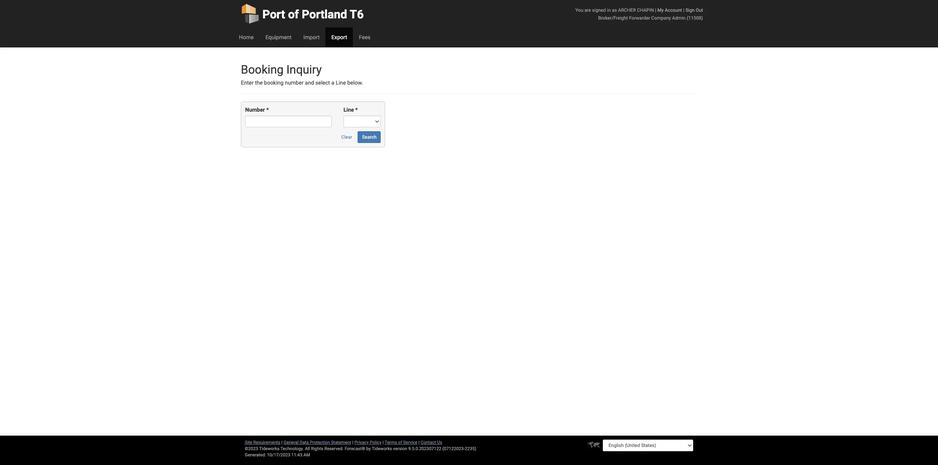 Task type: locate. For each thing, give the bounding box(es) containing it.
©2023 tideworks
[[245, 446, 280, 451]]

*
[[266, 107, 269, 113], [355, 107, 358, 113]]

sign out link
[[686, 7, 703, 13]]

technology.
[[280, 446, 304, 451]]

home button
[[233, 27, 260, 47]]

clear button
[[337, 131, 357, 143]]

site
[[245, 440, 252, 445]]

reserved.
[[324, 446, 344, 451]]

company
[[651, 15, 671, 21]]

port of portland t6 link
[[241, 0, 364, 27]]

select
[[315, 80, 330, 86]]

import
[[303, 34, 320, 40]]

a
[[331, 80, 334, 86]]

service
[[403, 440, 418, 445]]

* right number
[[266, 107, 269, 113]]

in
[[607, 7, 611, 13]]

0 vertical spatial of
[[288, 7, 299, 21]]

export
[[331, 34, 347, 40]]

rights
[[311, 446, 323, 451]]

equipment
[[265, 34, 292, 40]]

privacy policy link
[[355, 440, 382, 445]]

my
[[658, 7, 664, 13]]

port of portland t6
[[262, 7, 364, 21]]

1 horizontal spatial *
[[355, 107, 358, 113]]

line up clear on the top left
[[344, 107, 354, 113]]

1 vertical spatial of
[[398, 440, 402, 445]]

of right port on the left top of page
[[288, 7, 299, 21]]

of
[[288, 7, 299, 21], [398, 440, 402, 445]]

line inside booking inquiry enter the booking number and select a line below.
[[336, 80, 346, 86]]

2 * from the left
[[355, 107, 358, 113]]

and
[[305, 80, 314, 86]]

forwarder
[[629, 15, 650, 21]]

* down below. at the top
[[355, 107, 358, 113]]

booking
[[241, 63, 284, 76]]

port
[[262, 7, 285, 21]]

statement
[[331, 440, 351, 445]]

inquiry
[[286, 63, 322, 76]]

terms of service link
[[385, 440, 418, 445]]

0 vertical spatial line
[[336, 80, 346, 86]]

1 vertical spatial line
[[344, 107, 354, 113]]

below.
[[347, 80, 363, 86]]

(07122023-
[[443, 446, 465, 451]]

fees button
[[353, 27, 377, 47]]

| left my at the right
[[655, 7, 656, 13]]

the
[[255, 80, 263, 86]]

1 horizontal spatial of
[[398, 440, 402, 445]]

|
[[655, 7, 656, 13], [683, 7, 685, 13], [282, 440, 283, 445], [352, 440, 353, 445], [383, 440, 384, 445], [419, 440, 420, 445]]

equipment button
[[260, 27, 298, 47]]

line
[[336, 80, 346, 86], [344, 107, 354, 113]]

of inside port of portland t6 link
[[288, 7, 299, 21]]

line right a
[[336, 80, 346, 86]]

fees
[[359, 34, 371, 40]]

contact
[[421, 440, 436, 445]]

0 horizontal spatial of
[[288, 7, 299, 21]]

0 horizontal spatial *
[[266, 107, 269, 113]]

number *
[[245, 107, 269, 113]]

number
[[285, 80, 304, 86]]

of up version
[[398, 440, 402, 445]]

| up tideworks
[[383, 440, 384, 445]]

clear
[[341, 135, 352, 140]]

admin
[[672, 15, 686, 21]]

Number * text field
[[245, 116, 332, 127]]

data
[[300, 440, 309, 445]]

sign
[[686, 7, 695, 13]]

my account link
[[658, 7, 682, 13]]

us
[[437, 440, 442, 445]]

1 * from the left
[[266, 107, 269, 113]]



Task type: describe. For each thing, give the bounding box(es) containing it.
booking inquiry enter the booking number and select a line below.
[[241, 63, 363, 86]]

| up 9.5.0.202307122
[[419, 440, 420, 445]]

all
[[305, 446, 310, 451]]

forecast®
[[345, 446, 365, 451]]

enter
[[241, 80, 254, 86]]

site requirements link
[[245, 440, 280, 445]]

booking
[[264, 80, 284, 86]]

archer
[[618, 7, 636, 13]]

am
[[304, 452, 310, 458]]

| left sign
[[683, 7, 685, 13]]

number
[[245, 107, 265, 113]]

account
[[665, 7, 682, 13]]

import button
[[298, 27, 326, 47]]

you
[[576, 7, 583, 13]]

tideworks
[[372, 446, 392, 451]]

terms
[[385, 440, 397, 445]]

general data protection statement link
[[284, 440, 351, 445]]

policy
[[370, 440, 382, 445]]

signed
[[592, 7, 606, 13]]

you are signed in as archer chapin | my account | sign out broker/freight forwarder company admin (11508)
[[576, 7, 703, 21]]

broker/freight
[[598, 15, 628, 21]]

10/17/2023
[[267, 452, 290, 458]]

t6
[[350, 7, 364, 21]]

contact us link
[[421, 440, 442, 445]]

as
[[612, 7, 617, 13]]

9.5.0.202307122
[[408, 446, 441, 451]]

(11508)
[[687, 15, 703, 21]]

search button
[[358, 131, 381, 143]]

requirements
[[253, 440, 280, 445]]

| left the general
[[282, 440, 283, 445]]

protection
[[310, 440, 330, 445]]

generated:
[[245, 452, 266, 458]]

privacy
[[355, 440, 369, 445]]

portland
[[302, 7, 347, 21]]

11:43
[[291, 452, 302, 458]]

home
[[239, 34, 254, 40]]

2235)
[[465, 446, 476, 451]]

version
[[393, 446, 407, 451]]

out
[[696, 7, 703, 13]]

* for number *
[[266, 107, 269, 113]]

by
[[366, 446, 371, 451]]

general
[[284, 440, 299, 445]]

of inside site requirements | general data protection statement | privacy policy | terms of service | contact us ©2023 tideworks technology. all rights reserved. forecast® by tideworks version 9.5.0.202307122 (07122023-2235) generated: 10/17/2023 11:43 am
[[398, 440, 402, 445]]

| up forecast®
[[352, 440, 353, 445]]

line *
[[344, 107, 358, 113]]

export button
[[326, 27, 353, 47]]

site requirements | general data protection statement | privacy policy | terms of service | contact us ©2023 tideworks technology. all rights reserved. forecast® by tideworks version 9.5.0.202307122 (07122023-2235) generated: 10/17/2023 11:43 am
[[245, 440, 476, 458]]

chapin
[[637, 7, 654, 13]]

search
[[362, 135, 377, 140]]

are
[[585, 7, 591, 13]]

* for line *
[[355, 107, 358, 113]]



Task type: vqa. For each thing, say whether or not it's contained in the screenshot.
'sm' on the right of page
no



